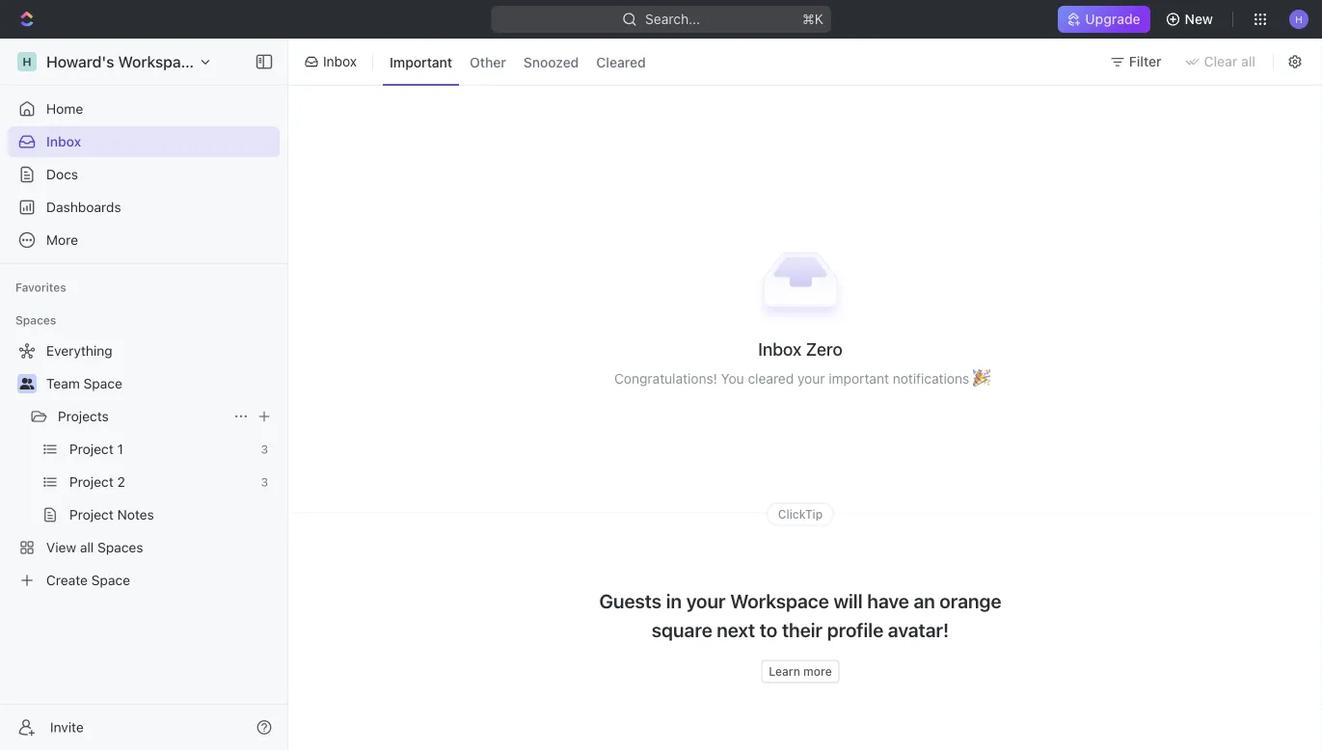 Task type: vqa. For each thing, say whether or not it's contained in the screenshot.
"Create Space" link
yes



Task type: describe. For each thing, give the bounding box(es) containing it.
profile
[[827, 619, 884, 642]]

snoozed
[[524, 54, 579, 70]]

3 for 2
[[261, 476, 268, 489]]

3 for 1
[[261, 443, 268, 456]]

next
[[717, 619, 756, 642]]

filter
[[1130, 54, 1162, 69]]

will
[[834, 590, 863, 613]]

congratulations! you cleared your important notifications 🎉
[[615, 371, 987, 387]]

home
[[46, 101, 83, 117]]

view all spaces link
[[8, 533, 276, 563]]

0 vertical spatial spaces
[[15, 314, 56, 327]]

upgrade link
[[1059, 6, 1151, 33]]

inbox zero
[[759, 339, 843, 360]]

h inside dropdown button
[[1296, 13, 1303, 24]]

home link
[[8, 94, 280, 124]]

filter button
[[1103, 46, 1174, 77]]

project 2
[[69, 474, 125, 490]]

space for create space
[[91, 573, 130, 589]]

create space link
[[8, 565, 276, 596]]

favorites button
[[8, 276, 74, 299]]

project 2 link
[[69, 467, 253, 498]]

view all spaces
[[46, 540, 143, 556]]

h inside sidebar navigation
[[22, 55, 32, 69]]

everything link
[[8, 336, 276, 367]]

project 1
[[69, 441, 123, 457]]

cleared
[[748, 371, 794, 387]]

all for view
[[80, 540, 94, 556]]

in
[[666, 590, 682, 613]]

cleared button
[[590, 47, 653, 77]]

2 horizontal spatial inbox
[[759, 339, 802, 360]]

upgrade
[[1086, 11, 1141, 27]]

to
[[760, 619, 778, 642]]

spaces inside 'view all spaces' link
[[97, 540, 143, 556]]

your inside guests in your workspace will have an orange square next to their profile avatar!
[[687, 590, 726, 613]]

team space link
[[46, 369, 276, 399]]

important button
[[383, 47, 459, 77]]

0 vertical spatial your
[[798, 371, 825, 387]]

2
[[117, 474, 125, 490]]

team space
[[46, 376, 122, 392]]

more
[[46, 232, 78, 248]]

their
[[782, 619, 823, 642]]

project notes link
[[69, 500, 276, 531]]

notes
[[117, 507, 154, 523]]

1
[[117, 441, 123, 457]]

tree inside sidebar navigation
[[8, 336, 280, 596]]

you
[[721, 371, 745, 387]]

new
[[1185, 11, 1214, 27]]

dashboards
[[46, 199, 121, 215]]

other button
[[463, 47, 513, 77]]

square
[[652, 619, 713, 642]]

all for clear
[[1242, 54, 1256, 69]]

clear all
[[1205, 54, 1256, 69]]

learn more
[[769, 665, 832, 679]]

space for team space
[[84, 376, 122, 392]]

important
[[390, 54, 453, 70]]



Task type: locate. For each thing, give the bounding box(es) containing it.
project left 2
[[69, 474, 114, 490]]

inbox up cleared
[[759, 339, 802, 360]]

0 vertical spatial project
[[69, 441, 114, 457]]

2 project from the top
[[69, 474, 114, 490]]

1 vertical spatial space
[[91, 573, 130, 589]]

tab list
[[379, 35, 657, 89]]

howard's
[[46, 53, 114, 71]]

1 horizontal spatial all
[[1242, 54, 1256, 69]]

all
[[1242, 54, 1256, 69], [80, 540, 94, 556]]

0 vertical spatial space
[[84, 376, 122, 392]]

avatar!
[[888, 619, 950, 642]]

howard's workspace
[[46, 53, 198, 71]]

⌘k
[[803, 11, 824, 27]]

0 horizontal spatial all
[[80, 540, 94, 556]]

more
[[804, 665, 832, 679]]

all inside sidebar navigation
[[80, 540, 94, 556]]

tree
[[8, 336, 280, 596]]

all right clear
[[1242, 54, 1256, 69]]

docs link
[[8, 159, 280, 190]]

project
[[69, 441, 114, 457], [69, 474, 114, 490], [69, 507, 114, 523]]

team
[[46, 376, 80, 392]]

inbox inside sidebar navigation
[[46, 134, 81, 150]]

your
[[798, 371, 825, 387], [687, 590, 726, 613]]

1 vertical spatial spaces
[[97, 540, 143, 556]]

spaces
[[15, 314, 56, 327], [97, 540, 143, 556]]

dashboards link
[[8, 192, 280, 223]]

0 vertical spatial 3
[[261, 443, 268, 456]]

learn more link
[[762, 661, 840, 684]]

project 1 link
[[69, 434, 253, 465]]

other
[[470, 54, 506, 70]]

1 vertical spatial project
[[69, 474, 114, 490]]

1 vertical spatial all
[[80, 540, 94, 556]]

0 vertical spatial workspace
[[118, 53, 198, 71]]

have
[[868, 590, 910, 613]]

0 horizontal spatial your
[[687, 590, 726, 613]]

guests in your workspace will have an orange square next to their profile avatar!
[[600, 590, 1002, 642]]

space
[[84, 376, 122, 392], [91, 573, 130, 589]]

space inside team space link
[[84, 376, 122, 392]]

2 vertical spatial inbox
[[759, 339, 802, 360]]

all right view
[[80, 540, 94, 556]]

0 horizontal spatial h
[[22, 55, 32, 69]]

search...
[[645, 11, 700, 27]]

2 3 from the top
[[261, 476, 268, 489]]

spaces down favorites
[[15, 314, 56, 327]]

1 3 from the top
[[261, 443, 268, 456]]

clear all button
[[1178, 46, 1268, 77]]

tab list containing important
[[379, 35, 657, 89]]

1 vertical spatial your
[[687, 590, 726, 613]]

project for project 1
[[69, 441, 114, 457]]

1 horizontal spatial spaces
[[97, 540, 143, 556]]

0 horizontal spatial inbox
[[46, 134, 81, 150]]

space down view all spaces
[[91, 573, 130, 589]]

0 vertical spatial all
[[1242, 54, 1256, 69]]

snoozed button
[[517, 47, 586, 77]]

spaces down 'project notes'
[[97, 540, 143, 556]]

1 vertical spatial workspace
[[730, 590, 830, 613]]

inbox
[[323, 54, 357, 69], [46, 134, 81, 150], [759, 339, 802, 360]]

🎉
[[973, 371, 987, 387]]

project for project 2
[[69, 474, 114, 490]]

workspace inside sidebar navigation
[[118, 53, 198, 71]]

an
[[914, 590, 936, 613]]

0 horizontal spatial workspace
[[118, 53, 198, 71]]

projects
[[58, 409, 109, 425]]

space inside create space link
[[91, 573, 130, 589]]

inbox down home at the left of page
[[46, 134, 81, 150]]

view
[[46, 540, 76, 556]]

project left the 1
[[69, 441, 114, 457]]

h
[[1296, 13, 1303, 24], [22, 55, 32, 69]]

1 horizontal spatial h
[[1296, 13, 1303, 24]]

create
[[46, 573, 88, 589]]

important
[[829, 371, 889, 387]]

inbox link
[[8, 126, 280, 157]]

workspace up home link
[[118, 53, 198, 71]]

create space
[[46, 573, 130, 589]]

guests
[[600, 590, 662, 613]]

howard's workspace, , element
[[17, 52, 37, 71]]

1 vertical spatial inbox
[[46, 134, 81, 150]]

1 project from the top
[[69, 441, 114, 457]]

sidebar navigation
[[0, 39, 292, 751]]

your right in
[[687, 590, 726, 613]]

1 vertical spatial 3
[[261, 476, 268, 489]]

all inside button
[[1242, 54, 1256, 69]]

clear
[[1205, 54, 1238, 69]]

congratulations!
[[615, 371, 718, 387]]

tree containing everything
[[8, 336, 280, 596]]

1 horizontal spatial inbox
[[323, 54, 357, 69]]

project inside 'link'
[[69, 474, 114, 490]]

favorites
[[15, 281, 66, 294]]

3 project from the top
[[69, 507, 114, 523]]

1 horizontal spatial workspace
[[730, 590, 830, 613]]

invite
[[50, 720, 84, 736]]

project for project notes
[[69, 507, 114, 523]]

user group image
[[20, 378, 34, 390]]

inbox left important button
[[323, 54, 357, 69]]

new button
[[1158, 4, 1225, 35]]

0 vertical spatial inbox
[[323, 54, 357, 69]]

space up projects on the bottom of the page
[[84, 376, 122, 392]]

0 vertical spatial h
[[1296, 13, 1303, 24]]

cleared
[[597, 54, 646, 70]]

more button
[[8, 225, 280, 256]]

0 horizontal spatial spaces
[[15, 314, 56, 327]]

project notes
[[69, 507, 154, 523]]

zero
[[806, 339, 843, 360]]

learn
[[769, 665, 801, 679]]

workspace up to
[[730, 590, 830, 613]]

3
[[261, 443, 268, 456], [261, 476, 268, 489]]

workspace
[[118, 53, 198, 71], [730, 590, 830, 613]]

your down inbox zero
[[798, 371, 825, 387]]

workspace inside guests in your workspace will have an orange square next to their profile avatar!
[[730, 590, 830, 613]]

orange
[[940, 590, 1002, 613]]

project up view all spaces
[[69, 507, 114, 523]]

1 horizontal spatial your
[[798, 371, 825, 387]]

1 vertical spatial h
[[22, 55, 32, 69]]

docs
[[46, 166, 78, 182]]

h button
[[1284, 4, 1315, 35]]

notifications
[[893, 371, 970, 387]]

2 vertical spatial project
[[69, 507, 114, 523]]

everything
[[46, 343, 113, 359]]

clicktip
[[778, 508, 823, 521]]

projects link
[[58, 401, 226, 432]]



